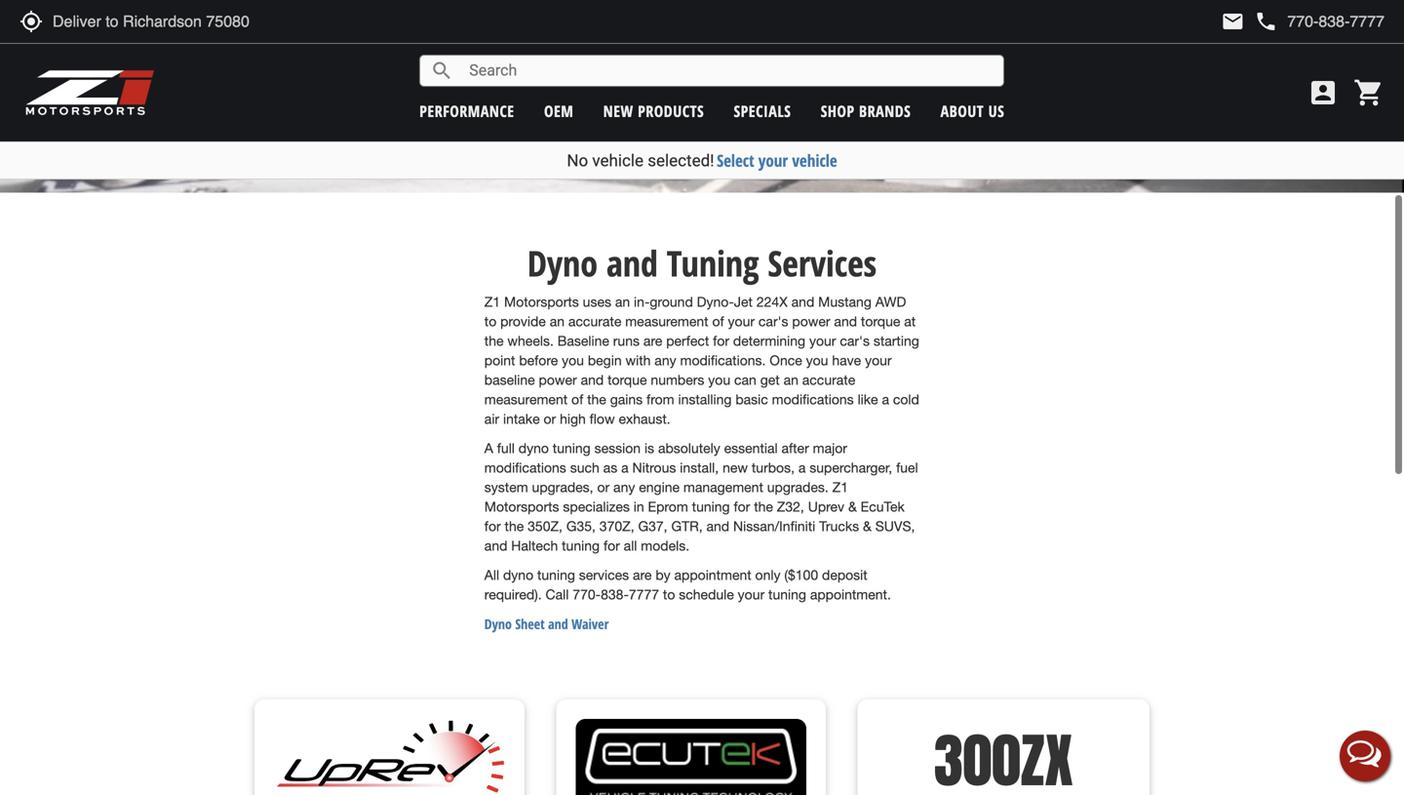 Task type: vqa. For each thing, say whether or not it's contained in the screenshot.
Sheet
yes



Task type: locate. For each thing, give the bounding box(es) containing it.
gains
[[610, 391, 643, 408]]

a full dyno tuning session is absolutely essential after major modifications such as a nitrous install, new turbos, a supercharger, fuel system upgrades, or any engine management upgrades. z1 motorsports specializes in eprom tuning for the z32, uprev & ecutek for the 350z, g35, 370z, g37, gtr, and nissan/infiniti trucks & suvs, and haltech tuning for all models.
[[485, 440, 919, 554]]

1 horizontal spatial torque
[[861, 313, 901, 329]]

1 horizontal spatial modifications
[[772, 391, 854, 408]]

oem link
[[544, 100, 574, 121]]

ecutek
[[861, 499, 905, 515]]

0 vertical spatial an
[[615, 294, 630, 310]]

torque up "gains"
[[608, 372, 647, 388]]

fuel
[[897, 460, 919, 476]]

tuning
[[667, 239, 760, 287]]

0 horizontal spatial z1
[[485, 294, 501, 310]]

0 vertical spatial any
[[655, 352, 677, 368]]

0 horizontal spatial torque
[[608, 372, 647, 388]]

0 vertical spatial &
[[849, 499, 857, 515]]

1 vertical spatial are
[[633, 567, 652, 583]]

an
[[615, 294, 630, 310], [550, 313, 565, 329], [784, 372, 799, 388]]

vehicle right no
[[593, 151, 644, 170]]

only
[[756, 567, 781, 583]]

you down modifications.
[[709, 372, 731, 388]]

your
[[759, 149, 788, 172], [728, 313, 755, 329], [810, 333, 837, 349], [865, 352, 892, 368], [738, 587, 765, 603]]

specializes
[[563, 499, 630, 515]]

are
[[644, 333, 663, 349], [633, 567, 652, 583]]

0 vertical spatial modifications
[[772, 391, 854, 408]]

g37,
[[639, 518, 668, 534]]

1 vertical spatial power
[[539, 372, 577, 388]]

vehicle down shop
[[793, 149, 838, 172]]

in
[[634, 499, 645, 515]]

modifications down get
[[772, 391, 854, 408]]

&
[[849, 499, 857, 515], [863, 518, 872, 534]]

are inside z1 motorsports uses an in-ground dyno-jet 224x and mustang awd to provide an accurate measurement of your car's power and torque at the wheels. baseline runs are perfect for determining your car's starting point before you begin with any modifications. once you have your baseline power and torque numbers you can get an accurate measurement of the gains from installing basic modifications like a cold air intake or high flow exhaust.
[[644, 333, 663, 349]]

1 vertical spatial dyno
[[485, 615, 512, 633]]

z1 down supercharger,
[[833, 479, 849, 495]]

after
[[782, 440, 810, 456]]

1 horizontal spatial any
[[655, 352, 677, 368]]

dyno and tuning services
[[528, 239, 877, 287]]

z1 inside z1 motorsports uses an in-ground dyno-jet 224x and mustang awd to provide an accurate measurement of your car's power and torque at the wheels. baseline runs are perfect for determining your car's starting point before you begin with any modifications. once you have your baseline power and torque numbers you can get an accurate measurement of the gains from installing basic modifications like a cold air intake or high flow exhaust.
[[485, 294, 501, 310]]

phone
[[1255, 10, 1278, 33]]

for up modifications.
[[713, 333, 730, 349]]

shop
[[821, 100, 855, 121]]

a inside z1 motorsports uses an in-ground dyno-jet 224x and mustang awd to provide an accurate measurement of your car's power and torque at the wheels. baseline runs are perfect for determining your car's starting point before you begin with any modifications. once you have your baseline power and torque numbers you can get an accurate measurement of the gains from installing basic modifications like a cold air intake or high flow exhaust.
[[882, 391, 890, 408]]

any
[[655, 352, 677, 368], [614, 479, 635, 495]]

and right 224x
[[792, 294, 815, 310]]

2 vertical spatial an
[[784, 372, 799, 388]]

all
[[624, 538, 637, 554]]

modifications up system
[[485, 460, 567, 476]]

0 vertical spatial dyno
[[519, 440, 549, 456]]

2 horizontal spatial a
[[882, 391, 890, 408]]

major
[[813, 440, 848, 456]]

0 vertical spatial of
[[713, 313, 725, 329]]

and up in-
[[607, 239, 658, 287]]

shopping_cart link
[[1349, 77, 1385, 108]]

1 horizontal spatial z1
[[833, 479, 849, 495]]

performance
[[420, 100, 515, 121]]

any inside a full dyno tuning session is absolutely essential after major modifications such as a nitrous install, new turbos, a supercharger, fuel system upgrades, or any engine management upgrades. z1 motorsports specializes in eprom tuning for the z32, uprev & ecutek for the 350z, g35, 370z, g37, gtr, and nissan/infiniti trucks & suvs, and haltech tuning for all models.
[[614, 479, 635, 495]]

new products
[[604, 100, 705, 121]]

dyno inside all dyno tuning services are by appointment only ($100 deposit required). call 770-838-7777 to schedule your tuning appointment.
[[503, 567, 534, 583]]

appointment
[[675, 567, 752, 583]]

0 vertical spatial motorsports
[[504, 294, 579, 310]]

to
[[663, 587, 675, 603]]

z1 motorsports logo image
[[24, 68, 156, 117]]

1 vertical spatial motorsports
[[485, 499, 560, 515]]

all dyno tuning services are by appointment only ($100 deposit required). call 770-838-7777 to schedule your tuning appointment.
[[485, 567, 892, 603]]

838-
[[601, 587, 629, 603]]

0 vertical spatial z1
[[485, 294, 501, 310]]

motorsports down system
[[485, 499, 560, 515]]

are inside all dyno tuning services are by appointment only ($100 deposit required). call 770-838-7777 to schedule your tuning appointment.
[[633, 567, 652, 583]]

car's down 224x
[[759, 313, 789, 329]]

new inside a full dyno tuning session is absolutely essential after major modifications such as a nitrous install, new turbos, a supercharger, fuel system upgrades, or any engine management upgrades. z1 motorsports specializes in eprom tuning for the z32, uprev & ecutek for the 350z, g35, 370z, g37, gtr, and nissan/infiniti trucks & suvs, and haltech tuning for all models.
[[723, 460, 748, 476]]

($100
[[785, 567, 819, 583]]

0 horizontal spatial car's
[[759, 313, 789, 329]]

and right sheet
[[548, 615, 568, 633]]

1 horizontal spatial dyno
[[528, 239, 598, 287]]

accurate down have
[[803, 372, 856, 388]]

0 horizontal spatial a
[[622, 460, 629, 476]]

once
[[770, 352, 803, 368]]

your down starting
[[865, 352, 892, 368]]

your down jet
[[728, 313, 755, 329]]

mail link
[[1222, 10, 1245, 33]]

and
[[607, 239, 658, 287], [792, 294, 815, 310], [835, 313, 858, 329], [581, 372, 604, 388], [707, 518, 730, 534], [485, 538, 508, 554], [548, 615, 568, 633]]

a right like
[[882, 391, 890, 408]]

1 horizontal spatial &
[[863, 518, 872, 534]]

the up the flow
[[587, 391, 607, 408]]

appointment.
[[811, 587, 892, 603]]

accurate
[[569, 313, 622, 329], [803, 372, 856, 388]]

770-
[[573, 587, 601, 603]]

dyno left sheet
[[485, 615, 512, 633]]

power down mustang
[[793, 313, 831, 329]]

0 horizontal spatial new
[[604, 100, 634, 121]]

oem
[[544, 100, 574, 121]]

exhaust.
[[619, 411, 671, 427]]

0 horizontal spatial any
[[614, 479, 635, 495]]

1 vertical spatial new
[[723, 460, 748, 476]]

0 horizontal spatial dyno
[[485, 615, 512, 633]]

& down ecutek
[[863, 518, 872, 534]]

you down baseline
[[562, 352, 584, 368]]

2 horizontal spatial you
[[806, 352, 829, 368]]

dyno right full
[[519, 440, 549, 456]]

torque down awd
[[861, 313, 901, 329]]

for
[[713, 333, 730, 349], [734, 499, 751, 515], [485, 518, 501, 534], [604, 538, 620, 554]]

motorsports
[[504, 294, 579, 310], [485, 499, 560, 515]]

1 vertical spatial modifications
[[485, 460, 567, 476]]

2 horizontal spatial an
[[784, 372, 799, 388]]

0 vertical spatial measurement
[[626, 313, 709, 329]]

0 horizontal spatial an
[[550, 313, 565, 329]]

modifications
[[772, 391, 854, 408], [485, 460, 567, 476]]

any inside z1 motorsports uses an in-ground dyno-jet 224x and mustang awd to provide an accurate measurement of your car's power and torque at the wheels. baseline runs are perfect for determining your car's starting point before you begin with any modifications. once you have your baseline power and torque numbers you can get an accurate measurement of the gains from installing basic modifications like a cold air intake or high flow exhaust.
[[655, 352, 677, 368]]

sheet
[[515, 615, 545, 633]]

power
[[793, 313, 831, 329], [539, 372, 577, 388]]

shop brands
[[821, 100, 911, 121]]

awd
[[876, 294, 907, 310]]

are up 7777
[[633, 567, 652, 583]]

torque
[[861, 313, 901, 329], [608, 372, 647, 388]]

an up baseline
[[550, 313, 565, 329]]

any down as
[[614, 479, 635, 495]]

224x
[[757, 294, 788, 310]]

1 horizontal spatial an
[[615, 294, 630, 310]]

1 vertical spatial dyno
[[503, 567, 534, 583]]

you
[[562, 352, 584, 368], [806, 352, 829, 368], [709, 372, 731, 388]]

0 vertical spatial power
[[793, 313, 831, 329]]

new
[[604, 100, 634, 121], [723, 460, 748, 476]]

0 horizontal spatial vehicle
[[593, 151, 644, 170]]

0 horizontal spatial measurement
[[485, 391, 568, 408]]

0 vertical spatial are
[[644, 333, 663, 349]]

ground
[[650, 294, 693, 310]]

about us link
[[941, 100, 1005, 121]]

perfect
[[667, 333, 710, 349]]

1 horizontal spatial measurement
[[626, 313, 709, 329]]

for down system
[[485, 518, 501, 534]]

haltech
[[512, 538, 558, 554]]

vehicle
[[793, 149, 838, 172], [593, 151, 644, 170]]

are up with
[[644, 333, 663, 349]]

0 vertical spatial dyno
[[528, 239, 598, 287]]

z1 up to provide at the top left of page
[[485, 294, 501, 310]]

your down only
[[738, 587, 765, 603]]

1 horizontal spatial of
[[713, 313, 725, 329]]

deposit
[[822, 567, 868, 583]]

0 horizontal spatial of
[[572, 391, 584, 408]]

1 horizontal spatial a
[[799, 460, 806, 476]]

measurement down ground
[[626, 313, 709, 329]]

0 vertical spatial accurate
[[569, 313, 622, 329]]

management
[[684, 479, 764, 495]]

new up management
[[723, 460, 748, 476]]

mustang
[[819, 294, 872, 310]]

0 vertical spatial torque
[[861, 313, 901, 329]]

1 vertical spatial an
[[550, 313, 565, 329]]

0 horizontal spatial accurate
[[569, 313, 622, 329]]

you left have
[[806, 352, 829, 368]]

an down once
[[784, 372, 799, 388]]

your right select at right
[[759, 149, 788, 172]]

a right as
[[622, 460, 629, 476]]

1 vertical spatial torque
[[608, 372, 647, 388]]

tuning up such
[[553, 440, 591, 456]]

a up upgrades.
[[799, 460, 806, 476]]

tuning down management
[[692, 499, 730, 515]]

in-
[[634, 294, 650, 310]]

or
[[544, 411, 556, 427]]

call
[[546, 587, 569, 603]]

the up point
[[485, 333, 504, 349]]

services
[[768, 239, 877, 287]]

account_box
[[1308, 77, 1340, 108]]

1 vertical spatial &
[[863, 518, 872, 534]]

dyno up "required)." at bottom left
[[503, 567, 534, 583]]

1 vertical spatial car's
[[840, 333, 870, 349]]

my_location
[[20, 10, 43, 33]]

of down dyno-
[[713, 313, 725, 329]]

0 horizontal spatial modifications
[[485, 460, 567, 476]]

accurate down "uses"
[[569, 313, 622, 329]]

g35,
[[567, 518, 596, 534]]

and up all
[[485, 538, 508, 554]]

car's up have
[[840, 333, 870, 349]]

us
[[989, 100, 1005, 121]]

upgrades.
[[768, 479, 829, 495]]

of up high at the left of the page
[[572, 391, 584, 408]]

select your vehicle link
[[717, 149, 838, 172]]

like
[[858, 391, 879, 408]]

dyno up "uses"
[[528, 239, 598, 287]]

& up trucks
[[849, 499, 857, 515]]

and right gtr, on the bottom
[[707, 518, 730, 534]]

1 horizontal spatial new
[[723, 460, 748, 476]]

all
[[485, 567, 500, 583]]

an left in-
[[615, 294, 630, 310]]

0 horizontal spatial &
[[849, 499, 857, 515]]

1 vertical spatial any
[[614, 479, 635, 495]]

1 horizontal spatial car's
[[840, 333, 870, 349]]

any up numbers
[[655, 352, 677, 368]]

motorsports up to provide at the top left of page
[[504, 294, 579, 310]]

schedule
[[679, 587, 734, 603]]

new left products
[[604, 100, 634, 121]]

dyno inside a full dyno tuning session is absolutely essential after major modifications such as a nitrous install, new turbos, a supercharger, fuel system upgrades, or any engine management upgrades. z1 motorsports specializes in eprom tuning for the z32, uprev & ecutek for the 350z, g35, 370z, g37, gtr, and nissan/infiniti trucks & suvs, and haltech tuning for all models.
[[519, 440, 549, 456]]

1 vertical spatial accurate
[[803, 372, 856, 388]]

dyno sheet and waiver link
[[485, 615, 609, 633]]

power down "before" in the top left of the page
[[539, 372, 577, 388]]

to provide
[[485, 313, 546, 329]]

of
[[713, 313, 725, 329], [572, 391, 584, 408]]

vehicle inside no vehicle selected! select your vehicle
[[593, 151, 644, 170]]

1 vertical spatial z1
[[833, 479, 849, 495]]

measurement up intake
[[485, 391, 568, 408]]

is
[[645, 440, 655, 456]]



Task type: describe. For each thing, give the bounding box(es) containing it.
search
[[430, 59, 454, 82]]

services
[[579, 567, 629, 583]]

modifications.
[[680, 352, 766, 368]]

flow
[[590, 411, 615, 427]]

uses
[[583, 294, 612, 310]]

turbos,
[[752, 460, 795, 476]]

and down mustang
[[835, 313, 858, 329]]

z1 motorsports uses an in-ground dyno-jet 224x and mustang awd to provide an accurate measurement of your car's power and torque at the wheels. baseline runs are perfect for determining your car's starting point before you begin with any modifications. once you have your baseline power and torque numbers you can get an accurate measurement of the gains from installing basic modifications like a cold air intake or high flow exhaust.
[[485, 294, 920, 427]]

with
[[626, 352, 651, 368]]

1 horizontal spatial you
[[709, 372, 731, 388]]

mail phone
[[1222, 10, 1278, 33]]

and down begin
[[581, 372, 604, 388]]

motorsports inside z1 motorsports uses an in-ground dyno-jet 224x and mustang awd to provide an accurate measurement of your car's power and torque at the wheels. baseline runs are perfect for determining your car's starting point before you begin with any modifications. once you have your baseline power and torque numbers you can get an accurate measurement of the gains from installing basic modifications like a cold air intake or high flow exhaust.
[[504, 294, 579, 310]]

dyno-
[[697, 294, 734, 310]]

nitrous
[[633, 460, 676, 476]]

supercharger,
[[810, 460, 893, 476]]

waiver
[[572, 615, 609, 633]]

about
[[941, 100, 985, 121]]

from
[[647, 391, 675, 408]]

a
[[485, 440, 494, 456]]

starting
[[874, 333, 920, 349]]

your up have
[[810, 333, 837, 349]]

install,
[[680, 460, 719, 476]]

have
[[833, 352, 862, 368]]

dyno sheet and waiver
[[485, 615, 609, 633]]

models.
[[641, 538, 690, 554]]

baseline
[[485, 372, 535, 388]]

mail
[[1222, 10, 1245, 33]]

cold
[[894, 391, 920, 408]]

eprom
[[648, 499, 689, 515]]

selected!
[[648, 151, 715, 170]]

intake
[[503, 411, 540, 427]]

1 vertical spatial measurement
[[485, 391, 568, 408]]

determining
[[734, 333, 806, 349]]

system
[[485, 479, 528, 495]]

specials link
[[734, 100, 792, 121]]

no vehicle selected! select your vehicle
[[567, 149, 838, 172]]

dyno for dyno and tuning services
[[528, 239, 598, 287]]

get
[[761, 372, 780, 388]]

modifications inside z1 motorsports uses an in-ground dyno-jet 224x and mustang awd to provide an accurate measurement of your car's power and torque at the wheels. baseline runs are perfect for determining your car's starting point before you begin with any modifications. once you have your baseline power and torque numbers you can get an accurate measurement of the gains from installing basic modifications like a cold air intake or high flow exhaust.
[[772, 391, 854, 408]]

z1 inside a full dyno tuning session is absolutely essential after major modifications such as a nitrous install, new turbos, a supercharger, fuel system upgrades, or any engine management upgrades. z1 motorsports specializes in eprom tuning for the z32, uprev & ecutek for the 350z, g35, 370z, g37, gtr, and nissan/infiniti trucks & suvs, and haltech tuning for all models.
[[833, 479, 849, 495]]

as
[[604, 460, 618, 476]]

the up haltech
[[505, 518, 524, 534]]

370z,
[[600, 518, 635, 534]]

gtr,
[[672, 518, 703, 534]]

0 vertical spatial new
[[604, 100, 634, 121]]

tuning down g35,
[[562, 538, 600, 554]]

required).
[[485, 587, 542, 603]]

new products link
[[604, 100, 705, 121]]

can
[[735, 372, 757, 388]]

350z,
[[528, 518, 563, 534]]

motorsports inside a full dyno tuning session is absolutely essential after major modifications such as a nitrous install, new turbos, a supercharger, fuel system upgrades, or any engine management upgrades. z1 motorsports specializes in eprom tuning for the z32, uprev & ecutek for the 350z, g35, 370z, g37, gtr, and nissan/infiniti trucks & suvs, and haltech tuning for all models.
[[485, 499, 560, 515]]

absolutely
[[658, 440, 721, 456]]

tuning up call
[[538, 567, 576, 583]]

select
[[717, 149, 755, 172]]

baseline
[[558, 333, 610, 349]]

about us
[[941, 100, 1005, 121]]

upgrades, or
[[532, 479, 610, 495]]

the up 'nissan/infiniti'
[[754, 499, 774, 515]]

at
[[905, 313, 916, 329]]

suvs,
[[876, 518, 916, 534]]

begin
[[588, 352, 622, 368]]

products
[[638, 100, 705, 121]]

phone link
[[1255, 10, 1385, 33]]

for down management
[[734, 499, 751, 515]]

wheels.
[[508, 333, 554, 349]]

shopping_cart
[[1354, 77, 1385, 108]]

tuning down the ($100
[[769, 587, 807, 603]]

essential
[[725, 440, 778, 456]]

runs
[[613, 333, 640, 349]]

installing
[[679, 391, 732, 408]]

0 horizontal spatial you
[[562, 352, 584, 368]]

1 horizontal spatial power
[[793, 313, 831, 329]]

1 vertical spatial of
[[572, 391, 584, 408]]

session
[[595, 440, 641, 456]]

your inside all dyno tuning services are by appointment only ($100 deposit required). call 770-838-7777 to schedule your tuning appointment.
[[738, 587, 765, 603]]

nissan/infiniti
[[734, 518, 816, 534]]

modifications inside a full dyno tuning session is absolutely essential after major modifications such as a nitrous install, new turbos, a supercharger, fuel system upgrades, or any engine management upgrades. z1 motorsports specializes in eprom tuning for the z32, uprev & ecutek for the 350z, g35, 370z, g37, gtr, and nissan/infiniti trucks & suvs, and haltech tuning for all models.
[[485, 460, 567, 476]]

0 horizontal spatial power
[[539, 372, 577, 388]]

air
[[485, 411, 500, 427]]

dyno for dyno sheet and waiver
[[485, 615, 512, 633]]

7777
[[629, 587, 660, 603]]

uprev
[[809, 499, 845, 515]]

0 vertical spatial car's
[[759, 313, 789, 329]]

for inside z1 motorsports uses an in-ground dyno-jet 224x and mustang awd to provide an accurate measurement of your car's power and torque at the wheels. baseline runs are perfect for determining your car's starting point before you begin with any modifications. once you have your baseline power and torque numbers you can get an accurate measurement of the gains from installing basic modifications like a cold air intake or high flow exhaust.
[[713, 333, 730, 349]]

engine
[[639, 479, 680, 495]]

for left all
[[604, 538, 620, 554]]

brands
[[860, 100, 911, 121]]

1 horizontal spatial accurate
[[803, 372, 856, 388]]

Search search field
[[454, 56, 1004, 86]]

point
[[485, 352, 516, 368]]

1 horizontal spatial vehicle
[[793, 149, 838, 172]]

no
[[567, 151, 588, 170]]

basic
[[736, 391, 769, 408]]



